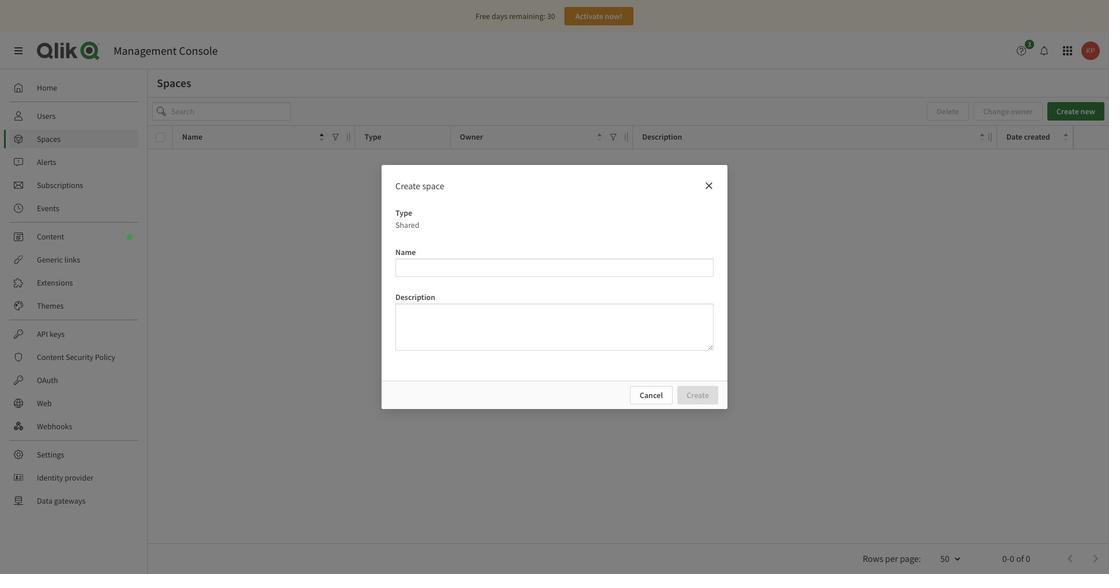 Task type: locate. For each thing, give the bounding box(es) containing it.
data right assets
[[681, 365, 696, 376]]

1 horizontal spatial data.
[[634, 354, 651, 364]]

1 horizontal spatial description
[[643, 132, 683, 142]]

None text field
[[396, 303, 714, 351]]

1 vertical spatial and
[[604, 354, 617, 364]]

create for create space
[[396, 180, 421, 192]]

apps
[[550, 331, 567, 341], [586, 354, 603, 364]]

subscriptions link
[[9, 176, 138, 194]]

here
[[551, 319, 567, 330]]

are left 'no'
[[607, 304, 620, 315]]

0 horizontal spatial governed
[[562, 365, 593, 376]]

apps down here
[[550, 331, 567, 341]]

create new
[[1057, 106, 1096, 117]]

0 horizontal spatial shared
[[396, 220, 420, 230]]

are right that
[[651, 319, 662, 330]]

2 data from the left
[[681, 365, 696, 376]]

0 right of
[[1027, 552, 1031, 564]]

1 horizontal spatial type
[[396, 208, 413, 218]]

access
[[554, 354, 576, 364], [595, 365, 617, 376]]

0 vertical spatial access
[[554, 354, 576, 364]]

0 vertical spatial description
[[643, 132, 683, 142]]

there
[[583, 304, 606, 315]]

shared down create space
[[396, 220, 420, 230]]

close sidebar menu image
[[14, 46, 23, 55]]

data gateways
[[37, 496, 86, 506]]

web
[[37, 398, 52, 408]]

create inside button
[[1057, 106, 1080, 117]]

policy
[[95, 352, 115, 362]]

create new button
[[1048, 102, 1105, 121]]

2 horizontal spatial and
[[666, 365, 679, 376]]

0 vertical spatial and
[[568, 331, 581, 341]]

1 vertical spatial create
[[396, 180, 421, 192]]

description
[[643, 132, 683, 142], [396, 292, 436, 302]]

spaces down collaboration
[[670, 354, 692, 364]]

generic
[[37, 254, 63, 265]]

2 vertical spatial for
[[694, 354, 703, 364]]

content security policy link
[[9, 348, 138, 366]]

alerts link
[[9, 153, 138, 171]]

type shared
[[396, 208, 420, 230]]

data. up group.
[[583, 331, 600, 341]]

1 horizontal spatial name
[[396, 247, 416, 257]]

create left space
[[396, 180, 421, 192]]

spaces
[[157, 76, 191, 90], [37, 134, 61, 144]]

1 vertical spatial spaces
[[37, 134, 61, 144]]

0 vertical spatial data
[[652, 354, 668, 364]]

2 vertical spatial and
[[666, 365, 679, 376]]

spaces link
[[9, 130, 138, 148]]

governed down collaboration
[[673, 342, 705, 353]]

spaces down that
[[627, 331, 650, 341]]

free
[[476, 11, 491, 21]]

type inside type shared
[[396, 208, 413, 218]]

1 vertical spatial name
[[396, 247, 416, 257]]

2 horizontal spatial for
[[694, 354, 703, 364]]

data up resources.
[[627, 365, 642, 376]]

create inside dialog
[[396, 180, 421, 192]]

content
[[37, 231, 64, 242], [37, 352, 64, 362]]

to down app
[[619, 365, 626, 376]]

keys
[[50, 329, 65, 339]]

content inside "link"
[[37, 231, 64, 242]]

data
[[627, 365, 642, 376], [681, 365, 696, 376]]

navigation pane element
[[0, 74, 147, 515]]

1 horizontal spatial access
[[595, 365, 617, 376]]

0 left of
[[1011, 552, 1015, 564]]

activate now! link
[[565, 7, 634, 25]]

api keys
[[37, 329, 65, 339]]

yet
[[663, 304, 675, 315]]

type
[[365, 132, 382, 142], [396, 208, 413, 218]]

shared
[[396, 220, 420, 230], [601, 331, 625, 341]]

data inside there are no spaces yet here you will find spaces that are used to store apps and data. shared spaces for collaboration within a group. managed spaces for governed access to apps and app data. data spaces for governed access to data assets and data resources.
[[652, 354, 668, 364]]

name down type shared
[[396, 247, 416, 257]]

and left app
[[604, 354, 617, 364]]

for
[[651, 331, 661, 341], [662, 342, 671, 353], [694, 354, 703, 364]]

data up assets
[[652, 354, 668, 364]]

type for type
[[365, 132, 382, 142]]

free days remaining: 30
[[476, 11, 556, 21]]

no
[[622, 304, 632, 315]]

links
[[64, 254, 80, 265]]

data down identity
[[37, 496, 52, 506]]

0 vertical spatial apps
[[550, 331, 567, 341]]

identity
[[37, 472, 63, 483]]

apps down group.
[[586, 354, 603, 364]]

0 horizontal spatial create
[[396, 180, 421, 192]]

1 vertical spatial apps
[[586, 354, 603, 364]]

shared inside create space dialog
[[396, 220, 420, 230]]

and
[[568, 331, 581, 341], [604, 354, 617, 364], [666, 365, 679, 376]]

events
[[37, 203, 59, 213]]

0 horizontal spatial 0
[[1011, 552, 1015, 564]]

1 horizontal spatial to
[[619, 365, 626, 376]]

web link
[[9, 394, 138, 412]]

shared up managed
[[601, 331, 625, 341]]

1 horizontal spatial shared
[[601, 331, 625, 341]]

1 0 from the left
[[1011, 552, 1015, 564]]

1 vertical spatial to
[[578, 354, 585, 364]]

1 horizontal spatial data
[[652, 354, 668, 364]]

1 horizontal spatial spaces
[[157, 76, 191, 90]]

name inside button
[[182, 132, 203, 142]]

data. right app
[[634, 354, 651, 364]]

0 horizontal spatial description
[[396, 292, 436, 302]]

0 horizontal spatial for
[[651, 331, 661, 341]]

data
[[652, 354, 668, 364], [37, 496, 52, 506]]

content up the generic
[[37, 231, 64, 242]]

spaces up alerts
[[37, 134, 61, 144]]

description button
[[643, 129, 985, 145]]

date created button
[[1007, 129, 1069, 145]]

0 horizontal spatial and
[[568, 331, 581, 341]]

content inside 'link'
[[37, 352, 64, 362]]

settings link
[[9, 445, 138, 464]]

0 horizontal spatial data.
[[583, 331, 600, 341]]

to up collaboration
[[681, 319, 688, 330]]

0 horizontal spatial type
[[365, 132, 382, 142]]

1 horizontal spatial apps
[[586, 354, 603, 364]]

are
[[607, 304, 620, 315], [651, 319, 662, 330]]

events link
[[9, 199, 138, 217]]

spaces down management console
[[157, 76, 191, 90]]

create left new
[[1057, 106, 1080, 117]]

None text field
[[396, 258, 714, 277]]

remaining:
[[509, 11, 546, 21]]

and right assets
[[666, 365, 679, 376]]

webhooks link
[[9, 417, 138, 436]]

2 0 from the left
[[1027, 552, 1031, 564]]

extensions link
[[9, 273, 138, 292]]

0-
[[1003, 552, 1011, 564]]

1 vertical spatial shared
[[601, 331, 625, 341]]

1 vertical spatial access
[[595, 365, 617, 376]]

access up resources.
[[595, 365, 617, 376]]

0 horizontal spatial spaces
[[37, 134, 61, 144]]

create for create new
[[1057, 106, 1080, 117]]

1 vertical spatial type
[[396, 208, 413, 218]]

app
[[619, 354, 632, 364]]

1 horizontal spatial for
[[662, 342, 671, 353]]

0 vertical spatial content
[[37, 231, 64, 242]]

1 vertical spatial data
[[37, 496, 52, 506]]

0 horizontal spatial data
[[627, 365, 642, 376]]

within
[[553, 342, 574, 353]]

to down 'a'
[[578, 354, 585, 364]]

and down you
[[568, 331, 581, 341]]

identity provider link
[[9, 468, 138, 487]]

content link
[[9, 227, 138, 246]]

2 content from the top
[[37, 352, 64, 362]]

create space
[[396, 180, 445, 192]]

1 vertical spatial description
[[396, 292, 436, 302]]

0 vertical spatial are
[[607, 304, 620, 315]]

1 horizontal spatial governed
[[673, 342, 705, 353]]

rows
[[863, 552, 884, 564]]

1 vertical spatial content
[[37, 352, 64, 362]]

governed down 'a'
[[562, 365, 593, 376]]

spaces down 'no'
[[611, 319, 634, 330]]

0
[[1011, 552, 1015, 564], [1027, 552, 1031, 564]]

2 horizontal spatial to
[[681, 319, 688, 330]]

find
[[596, 319, 609, 330]]

1 horizontal spatial data
[[681, 365, 696, 376]]

0 vertical spatial name
[[182, 132, 203, 142]]

0 horizontal spatial data
[[37, 496, 52, 506]]

0 horizontal spatial access
[[554, 354, 576, 364]]

1 horizontal spatial create
[[1057, 106, 1080, 117]]

content down api keys
[[37, 352, 64, 362]]

0 vertical spatial create
[[1057, 106, 1080, 117]]

identity provider
[[37, 472, 93, 483]]

1 content from the top
[[37, 231, 64, 242]]

days
[[492, 11, 508, 21]]

1 horizontal spatial 0
[[1027, 552, 1031, 564]]

data.
[[583, 331, 600, 341], [634, 354, 651, 364]]

name down search text field
[[182, 132, 203, 142]]

governed
[[673, 342, 705, 353], [562, 365, 593, 376]]

1 vertical spatial governed
[[562, 365, 593, 376]]

0 horizontal spatial name
[[182, 132, 203, 142]]

generic links
[[37, 254, 80, 265]]

management console
[[114, 43, 218, 58]]

0 vertical spatial shared
[[396, 220, 420, 230]]

collaboration
[[662, 331, 707, 341]]

0 vertical spatial type
[[365, 132, 382, 142]]

create
[[1057, 106, 1080, 117], [396, 180, 421, 192]]

0 horizontal spatial are
[[607, 304, 620, 315]]

1 horizontal spatial are
[[651, 319, 662, 330]]

1 data from the left
[[627, 365, 642, 376]]

new connector image
[[127, 234, 133, 240]]

access down within
[[554, 354, 576, 364]]



Task type: describe. For each thing, give the bounding box(es) containing it.
0-0 of 0
[[1003, 552, 1031, 564]]

cancel button
[[630, 386, 673, 404]]

home
[[37, 82, 57, 93]]

0 horizontal spatial to
[[578, 354, 585, 364]]

api
[[37, 329, 48, 339]]

management console element
[[114, 43, 218, 58]]

api keys link
[[9, 325, 138, 343]]

there are no spaces yet here you will find spaces that are used to store apps and data. shared spaces for collaboration within a group. managed spaces for governed access to apps and app data. data spaces for governed access to data assets and data resources.
[[550, 304, 707, 387]]

30
[[547, 11, 556, 21]]

managed
[[605, 342, 636, 353]]

used
[[663, 319, 680, 330]]

1 vertical spatial data.
[[634, 354, 651, 364]]

owner button
[[460, 129, 602, 145]]

data gateways link
[[9, 492, 138, 510]]

none text field inside create space dialog
[[396, 303, 714, 351]]

1 vertical spatial are
[[651, 319, 662, 330]]

management
[[114, 43, 177, 58]]

0 vertical spatial spaces
[[157, 76, 191, 90]]

content for content
[[37, 231, 64, 242]]

description inside button
[[643, 132, 683, 142]]

2 vertical spatial to
[[619, 365, 626, 376]]

page:
[[901, 552, 922, 564]]

content security policy
[[37, 352, 115, 362]]

you
[[569, 319, 581, 330]]

resources.
[[612, 377, 646, 387]]

name inside create space dialog
[[396, 247, 416, 257]]

date created
[[1007, 132, 1051, 142]]

1 vertical spatial for
[[662, 342, 671, 353]]

provider
[[65, 472, 93, 483]]

shared inside there are no spaces yet here you will find spaces that are used to store apps and data. shared spaces for collaboration within a group. managed spaces for governed access to apps and app data. data spaces for governed access to data assets and data resources.
[[601, 331, 625, 341]]

oauth link
[[9, 371, 138, 389]]

subscriptions
[[37, 180, 83, 190]]

spaces up assets
[[638, 342, 660, 353]]

create space dialog
[[382, 165, 728, 409]]

spaces inside navigation pane element
[[37, 134, 61, 144]]

type for type shared
[[396, 208, 413, 218]]

date
[[1007, 132, 1023, 142]]

now!
[[605, 11, 623, 21]]

rows per page:
[[863, 552, 922, 564]]

0 horizontal spatial apps
[[550, 331, 567, 341]]

name button
[[182, 129, 325, 145]]

console
[[179, 43, 218, 58]]

store
[[690, 319, 707, 330]]

home link
[[9, 78, 138, 97]]

settings
[[37, 449, 64, 460]]

0 vertical spatial data.
[[583, 331, 600, 341]]

description inside create space dialog
[[396, 292, 436, 302]]

none text field inside create space dialog
[[396, 258, 714, 277]]

cancel
[[640, 390, 663, 400]]

assets
[[644, 365, 665, 376]]

owner
[[460, 132, 483, 142]]

webhooks
[[37, 421, 72, 432]]

generic links link
[[9, 250, 138, 269]]

space
[[423, 180, 445, 192]]

extensions
[[37, 277, 73, 288]]

oauth
[[37, 375, 58, 385]]

1 horizontal spatial and
[[604, 354, 617, 364]]

created
[[1025, 132, 1051, 142]]

alerts
[[37, 157, 56, 167]]

activate now!
[[576, 11, 623, 21]]

that
[[635, 319, 649, 330]]

content for content security policy
[[37, 352, 64, 362]]

0 vertical spatial to
[[681, 319, 688, 330]]

themes
[[37, 301, 64, 311]]

gateways
[[54, 496, 86, 506]]

of
[[1017, 552, 1025, 564]]

activate
[[576, 11, 604, 21]]

themes link
[[9, 297, 138, 315]]

0 vertical spatial governed
[[673, 342, 705, 353]]

spaces up that
[[634, 304, 661, 315]]

data inside data gateways link
[[37, 496, 52, 506]]

will
[[583, 319, 595, 330]]

Search text field
[[152, 102, 291, 121]]

users link
[[9, 107, 138, 125]]

0 vertical spatial for
[[651, 331, 661, 341]]

users
[[37, 111, 56, 121]]

per
[[886, 552, 899, 564]]

security
[[66, 352, 93, 362]]

a
[[576, 342, 580, 353]]

new
[[1081, 106, 1096, 117]]

group.
[[581, 342, 603, 353]]



Task type: vqa. For each thing, say whether or not it's contained in the screenshot.
also
no



